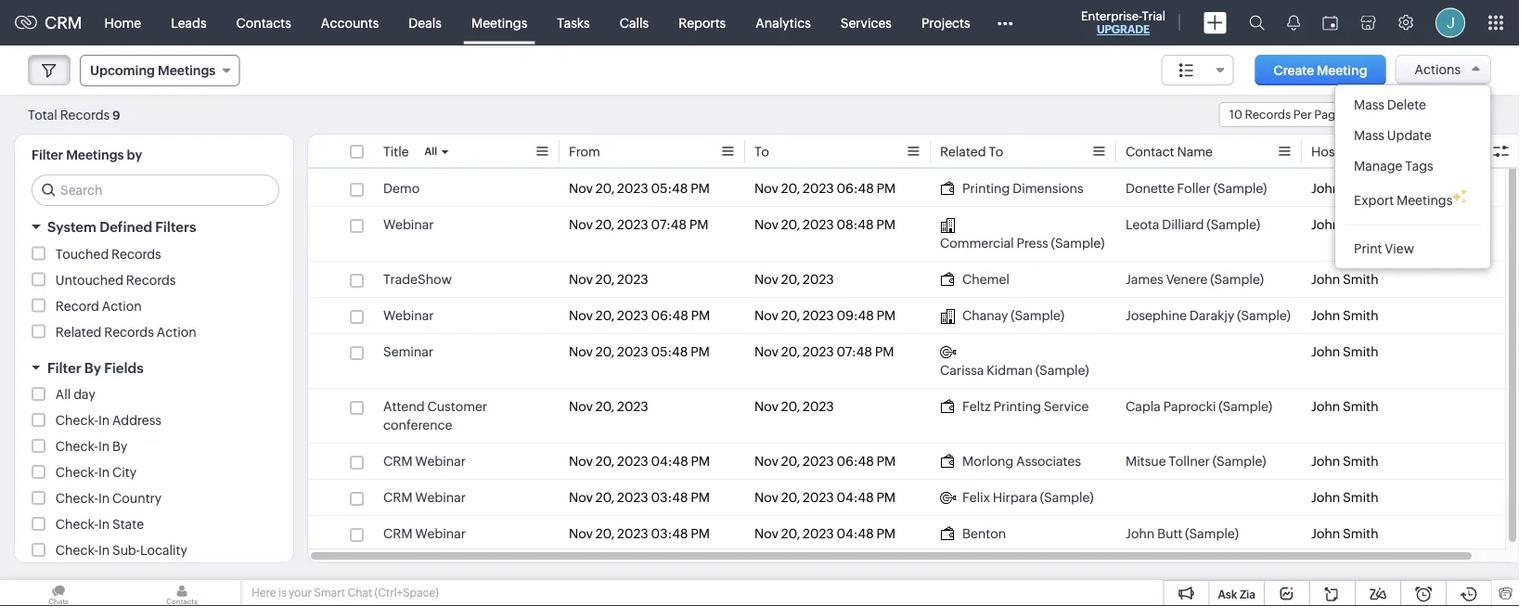 Task type: vqa. For each thing, say whether or not it's contained in the screenshot.


Task type: locate. For each thing, give the bounding box(es) containing it.
untouched
[[56, 273, 124, 287]]

filters
[[155, 219, 196, 235]]

check- down the check-in city
[[56, 491, 98, 506]]

06:48 for nov 20, 2023 05:48 pm
[[837, 181, 874, 196]]

1 horizontal spatial all
[[425, 146, 437, 157]]

record action
[[56, 299, 142, 313]]

nov 20, 2023 05:48 pm for nov 20, 2023 06:48 pm
[[569, 181, 710, 196]]

all right title
[[425, 146, 437, 157]]

1 vertical spatial crm webinar
[[383, 490, 466, 505]]

mass for mass delete
[[1355, 97, 1385, 112]]

meetings inside field
[[158, 63, 216, 78]]

records
[[60, 107, 110, 122], [1246, 108, 1292, 122], [112, 247, 161, 261], [126, 273, 176, 287], [104, 325, 154, 339]]

(sample) for john butt (sample)
[[1186, 526, 1239, 541]]

defined
[[100, 219, 152, 235]]

james venere (sample)
[[1126, 272, 1265, 287]]

in for by
[[98, 439, 110, 454]]

crm link
[[15, 13, 82, 32]]

nov 20, 2023 05:48 pm for nov 20, 2023 07:48 pm
[[569, 344, 710, 359]]

by up city
[[112, 439, 127, 454]]

demo link
[[383, 179, 420, 198]]

2 vertical spatial 06:48
[[837, 454, 874, 469]]

printing dimensions
[[963, 181, 1084, 196]]

1 vertical spatial action
[[157, 325, 197, 339]]

03:48 for benton
[[651, 526, 688, 541]]

0 horizontal spatial all
[[56, 387, 71, 402]]

2 smith from the top
[[1344, 217, 1379, 232]]

03:48 for felix hirpara (sample)
[[651, 490, 688, 505]]

related down record
[[56, 325, 102, 339]]

0 vertical spatial webinar link
[[383, 215, 434, 234]]

action
[[102, 299, 142, 313], [157, 325, 197, 339]]

(sample) for donette foller (sample)
[[1214, 181, 1268, 196]]

(sample) inside "link"
[[1219, 399, 1273, 414]]

smith for mitsue tollner (sample)
[[1344, 454, 1379, 469]]

felix hirpara (sample)
[[963, 490, 1094, 505]]

crm webinar for morlong
[[383, 454, 466, 469]]

6 john smith from the top
[[1312, 399, 1379, 414]]

nov 20, 2023 04:48 pm for felix hirpara (sample)
[[755, 490, 896, 505]]

john smith
[[1312, 181, 1379, 196], [1312, 217, 1379, 232], [1312, 272, 1379, 287], [1312, 308, 1379, 323], [1312, 344, 1379, 359], [1312, 399, 1379, 414], [1312, 454, 1379, 469], [1312, 490, 1379, 505], [1312, 526, 1379, 541]]

in for address
[[98, 413, 110, 428]]

contacts link
[[222, 0, 306, 45]]

9 for total records 9
[[112, 108, 120, 122]]

None field
[[1162, 55, 1234, 85]]

check- up the check-in city
[[56, 439, 98, 454]]

country
[[112, 491, 162, 506]]

1 mass from the top
[[1355, 97, 1385, 112]]

1 vertical spatial by
[[112, 439, 127, 454]]

(sample) right the press
[[1052, 236, 1105, 251]]

06:48
[[837, 181, 874, 196], [651, 308, 689, 323], [837, 454, 874, 469]]

records for 10
[[1246, 108, 1292, 122]]

1 john smith from the top
[[1312, 181, 1379, 196]]

untouched records
[[56, 273, 176, 287]]

mass up manage
[[1355, 128, 1385, 143]]

0 vertical spatial crm webinar
[[383, 454, 466, 469]]

mass update
[[1355, 128, 1432, 143]]

5 in from the top
[[98, 517, 110, 532]]

john smith for john butt (sample)
[[1312, 526, 1379, 541]]

1 vertical spatial mass
[[1355, 128, 1385, 143]]

check- down check-in by
[[56, 465, 98, 480]]

view
[[1386, 241, 1415, 256]]

services link
[[826, 0, 907, 45]]

related up printing dimensions 'link'
[[941, 144, 987, 159]]

1 vertical spatial all
[[56, 387, 71, 402]]

john for john butt (sample)
[[1312, 526, 1341, 541]]

smart
[[314, 587, 345, 599]]

0 vertical spatial 04:48
[[651, 454, 689, 469]]

1 vertical spatial 04:48
[[837, 490, 874, 505]]

9 smith from the top
[[1344, 526, 1379, 541]]

records down touched records
[[126, 273, 176, 287]]

navigation
[[1428, 101, 1492, 128]]

records up filter meetings by
[[60, 107, 110, 122]]

0 vertical spatial mass
[[1355, 97, 1385, 112]]

calendar image
[[1323, 15, 1339, 30]]

04:48 for felix hirpara (sample)
[[837, 490, 874, 505]]

9 down upcoming
[[112, 108, 120, 122]]

tags
[[1406, 159, 1434, 174]]

1 vertical spatial nov 20, 2023 06:48 pm
[[569, 308, 711, 323]]

related for related records action
[[56, 325, 102, 339]]

1 horizontal spatial 07:48
[[837, 344, 873, 359]]

donette foller (sample)
[[1126, 181, 1268, 196]]

capla paprocki (sample)
[[1126, 399, 1273, 414]]

check- for check-in by
[[56, 439, 98, 454]]

2 03:48 from the top
[[651, 526, 688, 541]]

conference
[[383, 418, 453, 433]]

printing down related to
[[963, 181, 1011, 196]]

(sample) up "service"
[[1036, 363, 1090, 378]]

3 check- from the top
[[56, 465, 98, 480]]

check- for check-in state
[[56, 517, 98, 532]]

1 vertical spatial nov 20, 2023 03:48 pm
[[569, 526, 710, 541]]

(sample) for felix hirpara (sample)
[[1041, 490, 1094, 505]]

2 in from the top
[[98, 439, 110, 454]]

1 03:48 from the top
[[651, 490, 688, 505]]

feltz printing service
[[963, 399, 1089, 414]]

check- down the all day
[[56, 413, 98, 428]]

(sample) up the carissa kidman (sample) link
[[1011, 308, 1065, 323]]

accounts
[[321, 15, 379, 30]]

in for sub-
[[98, 543, 110, 558]]

check-in state
[[56, 517, 144, 532]]

(sample) right the tollner
[[1213, 454, 1267, 469]]

reports link
[[664, 0, 741, 45]]

ask zia
[[1219, 588, 1256, 601]]

(ctrl+space)
[[375, 587, 439, 599]]

john smith for capla paprocki (sample)
[[1312, 399, 1379, 414]]

day
[[74, 387, 95, 402]]

smith for john butt (sample)
[[1344, 526, 1379, 541]]

1 crm webinar link from the top
[[383, 452, 466, 471]]

services
[[841, 15, 892, 30]]

(sample) right foller
[[1214, 181, 1268, 196]]

by up day
[[84, 360, 101, 376]]

7 smith from the top
[[1344, 454, 1379, 469]]

2 mass from the top
[[1355, 128, 1385, 143]]

0 horizontal spatial nov 20, 2023 07:48 pm
[[569, 217, 709, 232]]

meetings for export meetings
[[1397, 193, 1453, 208]]

1 horizontal spatial related
[[941, 144, 987, 159]]

0 horizontal spatial related
[[56, 325, 102, 339]]

filter up the all day
[[47, 360, 81, 376]]

1 horizontal spatial nov 20, 2023 07:48 pm
[[755, 344, 895, 359]]

smith for donette foller (sample)
[[1344, 181, 1379, 196]]

create menu element
[[1193, 0, 1239, 45]]

create menu image
[[1204, 12, 1227, 34]]

filter meetings by
[[32, 148, 142, 162]]

sub-
[[112, 543, 140, 558]]

webinar link for nov 20, 2023 07:48 pm
[[383, 215, 434, 234]]

records up fields
[[104, 325, 154, 339]]

1 vertical spatial crm webinar link
[[383, 488, 466, 507]]

4 check- from the top
[[56, 491, 98, 506]]

1 vertical spatial nov 20, 2023 04:48 pm
[[755, 490, 896, 505]]

4 smith from the top
[[1344, 308, 1379, 323]]

6 in from the top
[[98, 543, 110, 558]]

2 crm webinar link from the top
[[383, 488, 466, 507]]

03:48
[[651, 490, 688, 505], [651, 526, 688, 541]]

crm webinar link for felix
[[383, 488, 466, 507]]

9 right -
[[1410, 107, 1419, 122]]

0 vertical spatial crm webinar link
[[383, 452, 466, 471]]

filter for filter meetings by
[[32, 148, 63, 162]]

05:48
[[651, 181, 688, 196], [651, 344, 688, 359]]

webinar link up seminar
[[383, 306, 434, 325]]

records inside field
[[1246, 108, 1292, 122]]

check- for check-in country
[[56, 491, 98, 506]]

2 05:48 from the top
[[651, 344, 688, 359]]

1 to from the left
[[755, 144, 770, 159]]

0 vertical spatial by
[[84, 360, 101, 376]]

webinar link for nov 20, 2023 06:48 pm
[[383, 306, 434, 325]]

pm
[[691, 181, 710, 196], [877, 181, 896, 196], [690, 217, 709, 232], [877, 217, 896, 232], [691, 308, 711, 323], [877, 308, 896, 323], [691, 344, 710, 359], [875, 344, 895, 359], [691, 454, 710, 469], [877, 454, 896, 469], [691, 490, 710, 505], [877, 490, 896, 505], [691, 526, 710, 541], [877, 526, 896, 541]]

contact name
[[1126, 144, 1213, 159]]

host
[[1312, 144, 1340, 159]]

capla
[[1126, 399, 1161, 414]]

9 inside total records 9
[[112, 108, 120, 122]]

1 horizontal spatial 9
[[1410, 107, 1419, 122]]

2 crm webinar from the top
[[383, 490, 466, 505]]

tasks link
[[543, 0, 605, 45]]

crm
[[45, 13, 82, 32], [383, 454, 413, 469], [383, 490, 413, 505], [383, 526, 413, 541]]

chats image
[[0, 580, 117, 606]]

1 vertical spatial webinar link
[[383, 306, 434, 325]]

john for james venere (sample)
[[1312, 272, 1341, 287]]

printing dimensions link
[[941, 179, 1084, 198]]

6 smith from the top
[[1344, 399, 1379, 414]]

3 smith from the top
[[1344, 272, 1379, 287]]

1 vertical spatial nov 20, 2023 05:48 pm
[[569, 344, 710, 359]]

1 vertical spatial 07:48
[[837, 344, 873, 359]]

james
[[1126, 272, 1164, 287]]

2 vertical spatial nov 20, 2023 06:48 pm
[[755, 454, 896, 469]]

nov 20, 2023 03:48 pm for benton
[[569, 526, 710, 541]]

0 vertical spatial nov 20, 2023 04:48 pm
[[569, 454, 710, 469]]

to
[[755, 144, 770, 159], [989, 144, 1004, 159]]

nov 20, 2023 04:48 pm for benton
[[755, 526, 896, 541]]

3 john smith from the top
[[1312, 272, 1379, 287]]

3 in from the top
[[98, 465, 110, 480]]

in for state
[[98, 517, 110, 532]]

john for josephine darakjy (sample)
[[1312, 308, 1341, 323]]

all for all day
[[56, 387, 71, 402]]

3 crm webinar from the top
[[383, 526, 466, 541]]

all left day
[[56, 387, 71, 402]]

smith
[[1344, 181, 1379, 196], [1344, 217, 1379, 232], [1344, 272, 1379, 287], [1344, 308, 1379, 323], [1344, 344, 1379, 359], [1344, 399, 1379, 414], [1344, 454, 1379, 469], [1344, 490, 1379, 505], [1344, 526, 1379, 541]]

nov 20, 2023 04:48 pm
[[569, 454, 710, 469], [755, 490, 896, 505], [755, 526, 896, 541]]

0 vertical spatial filter
[[32, 148, 63, 162]]

upcoming meetings
[[90, 63, 216, 78]]

projects link
[[907, 0, 986, 45]]

printing down carissa kidman (sample)
[[994, 399, 1042, 414]]

2 to from the left
[[989, 144, 1004, 159]]

1 horizontal spatial to
[[989, 144, 1004, 159]]

6 check- from the top
[[56, 543, 98, 558]]

meetings down tags
[[1397, 193, 1453, 208]]

leota dilliard (sample)
[[1126, 217, 1261, 232]]

deals link
[[394, 0, 457, 45]]

meetings left by
[[66, 148, 124, 162]]

2 john smith from the top
[[1312, 217, 1379, 232]]

printing
[[963, 181, 1011, 196], [994, 399, 1042, 414]]

webinar link down demo
[[383, 215, 434, 234]]

1 smith from the top
[[1344, 181, 1379, 196]]

7 john smith from the top
[[1312, 454, 1379, 469]]

contacts image
[[123, 580, 240, 606]]

5 check- from the top
[[56, 517, 98, 532]]

records for untouched
[[126, 273, 176, 287]]

nov 20, 2023 07:48 pm down nov 20, 2023 09:48 pm on the bottom of page
[[755, 344, 895, 359]]

2 vertical spatial crm webinar link
[[383, 525, 466, 543]]

4 in from the top
[[98, 491, 110, 506]]

crm webinar for felix
[[383, 490, 466, 505]]

(sample) for josephine darakjy (sample)
[[1238, 308, 1291, 323]]

chanay (sample) link
[[941, 306, 1065, 325]]

print
[[1355, 241, 1383, 256]]

5 smith from the top
[[1344, 344, 1379, 359]]

(sample) for james venere (sample)
[[1211, 272, 1265, 287]]

trial
[[1143, 9, 1166, 23]]

nov 20, 2023 09:48 pm
[[755, 308, 896, 323]]

(sample) up darakjy
[[1211, 272, 1265, 287]]

1 05:48 from the top
[[651, 181, 688, 196]]

0 vertical spatial 05:48
[[651, 181, 688, 196]]

(sample) right paprocki
[[1219, 399, 1273, 414]]

action up related records action
[[102, 299, 142, 313]]

state
[[112, 517, 144, 532]]

in up check-in state
[[98, 491, 110, 506]]

0 vertical spatial printing
[[963, 181, 1011, 196]]

(sample) for commercial press (sample)
[[1052, 236, 1105, 251]]

0 vertical spatial nov 20, 2023 05:48 pm
[[569, 181, 710, 196]]

2 nov 20, 2023 03:48 pm from the top
[[569, 526, 710, 541]]

2 webinar link from the top
[[383, 306, 434, 325]]

josephine
[[1126, 308, 1188, 323]]

1 webinar link from the top
[[383, 215, 434, 234]]

here
[[252, 587, 276, 599]]

action up filter by fields dropdown button on the bottom left of page
[[157, 325, 197, 339]]

1 nov 20, 2023 05:48 pm from the top
[[569, 181, 710, 196]]

meetings down leads link on the left top of page
[[158, 63, 216, 78]]

manage tags
[[1355, 159, 1434, 174]]

0 vertical spatial action
[[102, 299, 142, 313]]

all
[[425, 146, 437, 157], [56, 387, 71, 402]]

1 in from the top
[[98, 413, 110, 428]]

1 vertical spatial related
[[56, 325, 102, 339]]

touched records
[[56, 247, 161, 261]]

in for country
[[98, 491, 110, 506]]

0 vertical spatial 06:48
[[837, 181, 874, 196]]

(sample) right dilliard at top right
[[1207, 217, 1261, 232]]

(sample) right butt
[[1186, 526, 1239, 541]]

0 vertical spatial related
[[941, 144, 987, 159]]

tradeshow link
[[383, 270, 452, 289]]

2 nov 20, 2023 05:48 pm from the top
[[569, 344, 710, 359]]

seminar
[[383, 344, 434, 359]]

crm for benton
[[383, 526, 413, 541]]

related for related to
[[941, 144, 987, 159]]

0 vertical spatial nov 20, 2023 03:48 pm
[[569, 490, 710, 505]]

1 horizontal spatial action
[[157, 325, 197, 339]]

1 horizontal spatial by
[[112, 439, 127, 454]]

crm webinar link for morlong
[[383, 452, 466, 471]]

row group
[[308, 171, 1520, 552]]

(sample) down associates
[[1041, 490, 1094, 505]]

mass left 1
[[1355, 97, 1385, 112]]

1 nov 20, 2023 03:48 pm from the top
[[569, 490, 710, 505]]

0 vertical spatial all
[[425, 146, 437, 157]]

filter down total
[[32, 148, 63, 162]]

1 vertical spatial filter
[[47, 360, 81, 376]]

in down the check-in address
[[98, 439, 110, 454]]

2 vertical spatial crm webinar
[[383, 526, 466, 541]]

check- for check-in city
[[56, 465, 98, 480]]

09:48
[[837, 308, 874, 323]]

all for all
[[425, 146, 437, 157]]

nov 20, 2023 07:48 pm down "from" at the top left of the page
[[569, 217, 709, 232]]

1 vertical spatial 03:48
[[651, 526, 688, 541]]

06:48 for nov 20, 2023 04:48 pm
[[837, 454, 874, 469]]

records down defined
[[112, 247, 161, 261]]

nov 20, 2023 06:48 pm for nov 20, 2023 04:48 pm
[[755, 454, 896, 469]]

venere
[[1167, 272, 1208, 287]]

in left sub-
[[98, 543, 110, 558]]

john for donette foller (sample)
[[1312, 181, 1341, 196]]

0 horizontal spatial to
[[755, 144, 770, 159]]

meetings left tasks
[[472, 15, 528, 30]]

in left city
[[98, 465, 110, 480]]

records right 10
[[1246, 108, 1292, 122]]

0 vertical spatial 07:48
[[651, 217, 687, 232]]

(sample) inside 'link'
[[1207, 217, 1261, 232]]

update
[[1388, 128, 1432, 143]]

(sample) right darakjy
[[1238, 308, 1291, 323]]

nov 20, 2023 03:48 pm for felix hirpara (sample)
[[569, 490, 710, 505]]

1 check- from the top
[[56, 413, 98, 428]]

4 john smith from the top
[[1312, 308, 1379, 323]]

filter inside dropdown button
[[47, 360, 81, 376]]

(sample) for carissa kidman (sample)
[[1036, 363, 1090, 378]]

nov 20, 2023 03:48 pm
[[569, 490, 710, 505], [569, 526, 710, 541]]

9 john smith from the top
[[1312, 526, 1379, 541]]

0 horizontal spatial 9
[[112, 108, 120, 122]]

josephine darakjy (sample)
[[1126, 308, 1291, 323]]

mass
[[1355, 97, 1385, 112], [1355, 128, 1385, 143]]

0 vertical spatial 03:48
[[651, 490, 688, 505]]

meeting
[[1318, 63, 1368, 78]]

by
[[84, 360, 101, 376], [112, 439, 127, 454]]

in up check-in by
[[98, 413, 110, 428]]

john smith for mitsue tollner (sample)
[[1312, 454, 1379, 469]]

in left state
[[98, 517, 110, 532]]

(sample) for mitsue tollner (sample)
[[1213, 454, 1267, 469]]

2 vertical spatial nov 20, 2023 04:48 pm
[[755, 526, 896, 541]]

total records 9
[[28, 107, 120, 122]]

demo
[[383, 181, 420, 196]]

manage tags link
[[1336, 151, 1491, 182]]

check- down check-in state
[[56, 543, 98, 558]]

crm webinar
[[383, 454, 466, 469], [383, 490, 466, 505], [383, 526, 466, 541]]

2 vertical spatial 04:48
[[837, 526, 874, 541]]

related to
[[941, 144, 1004, 159]]

07:48
[[651, 217, 687, 232], [837, 344, 873, 359]]

upcoming
[[90, 63, 155, 78]]

chanay (sample)
[[963, 308, 1065, 323]]

1 vertical spatial 05:48
[[651, 344, 688, 359]]

1 crm webinar from the top
[[383, 454, 466, 469]]

analytics
[[756, 15, 811, 30]]

check- down check-in country on the left bottom of the page
[[56, 517, 98, 532]]

0 horizontal spatial by
[[84, 360, 101, 376]]

0 vertical spatial nov 20, 2023 07:48 pm
[[569, 217, 709, 232]]

0 vertical spatial nov 20, 2023 06:48 pm
[[755, 181, 896, 196]]

2 check- from the top
[[56, 439, 98, 454]]



Task type: describe. For each thing, give the bounding box(es) containing it.
0 horizontal spatial 07:48
[[651, 217, 687, 232]]

filter for filter by fields
[[47, 360, 81, 376]]

josephine darakjy (sample) link
[[1126, 306, 1291, 325]]

-
[[1403, 107, 1408, 122]]

0 horizontal spatial action
[[102, 299, 142, 313]]

profile image
[[1436, 8, 1466, 38]]

dimensions
[[1013, 181, 1084, 196]]

felix hirpara (sample) link
[[941, 488, 1094, 507]]

enterprise-
[[1082, 9, 1143, 23]]

home link
[[90, 0, 156, 45]]

mass delete
[[1355, 97, 1427, 112]]

benton link
[[941, 525, 1007, 543]]

is
[[278, 587, 287, 599]]

kidman
[[987, 363, 1033, 378]]

tasks
[[557, 15, 590, 30]]

attend
[[383, 399, 425, 414]]

all day
[[56, 387, 95, 402]]

contacts
[[236, 15, 291, 30]]

page
[[1315, 108, 1343, 122]]

actions
[[1415, 62, 1461, 77]]

john smith for donette foller (sample)
[[1312, 181, 1379, 196]]

reports
[[679, 15, 726, 30]]

Upcoming Meetings field
[[80, 55, 240, 86]]

tradeshow
[[383, 272, 452, 287]]

system defined filters button
[[15, 211, 293, 244]]

system
[[47, 219, 97, 235]]

create meeting
[[1274, 63, 1368, 78]]

john smith for leota dilliard (sample)
[[1312, 217, 1379, 232]]

filter by fields
[[47, 360, 144, 376]]

check-in by
[[56, 439, 127, 454]]

nov 20, 2023 08:48 pm
[[755, 217, 896, 232]]

Other Modules field
[[986, 8, 1026, 38]]

leota
[[1126, 217, 1160, 232]]

commercial
[[941, 236, 1014, 251]]

1 vertical spatial 06:48
[[651, 308, 689, 323]]

carissa kidman (sample) link
[[941, 343, 1108, 380]]

here is your smart chat (ctrl+space)
[[252, 587, 439, 599]]

by inside dropdown button
[[84, 360, 101, 376]]

press
[[1017, 236, 1049, 251]]

profile element
[[1425, 0, 1477, 45]]

smith for capla paprocki (sample)
[[1344, 399, 1379, 414]]

seminar link
[[383, 343, 434, 361]]

john smith for james venere (sample)
[[1312, 272, 1379, 287]]

8 john smith from the top
[[1312, 490, 1379, 505]]

5 john smith from the top
[[1312, 344, 1379, 359]]

meetings for upcoming meetings
[[158, 63, 216, 78]]

mass update link
[[1336, 121, 1491, 151]]

customer
[[428, 399, 488, 414]]

check- for check-in sub-locality
[[56, 543, 98, 558]]

from
[[569, 144, 601, 159]]

nov 20, 2023 06:48 pm for nov 20, 2023 05:48 pm
[[755, 181, 896, 196]]

commercial press (sample) link
[[941, 215, 1108, 253]]

9 for 1 - 9
[[1410, 107, 1419, 122]]

chemel link
[[941, 270, 1010, 289]]

feltz printing service link
[[941, 397, 1089, 416]]

calls
[[620, 15, 649, 30]]

crm for felix hirpara (sample)
[[383, 490, 413, 505]]

mass for mass update
[[1355, 128, 1385, 143]]

check- for check-in address
[[56, 413, 98, 428]]

10
[[1230, 108, 1243, 122]]

size image
[[1180, 62, 1195, 79]]

upgrade
[[1097, 23, 1150, 36]]

create
[[1274, 63, 1315, 78]]

Search text field
[[32, 175, 279, 205]]

carissa
[[941, 363, 984, 378]]

signals image
[[1288, 15, 1301, 31]]

name
[[1178, 144, 1213, 159]]

john for leota dilliard (sample)
[[1312, 217, 1341, 232]]

darakjy
[[1190, 308, 1235, 323]]

projects
[[922, 15, 971, 30]]

filter by fields button
[[15, 351, 293, 384]]

1
[[1394, 107, 1400, 122]]

05:48 for nov 20, 2023 07:48 pm
[[651, 344, 688, 359]]

city
[[112, 465, 137, 480]]

3 crm webinar link from the top
[[383, 525, 466, 543]]

1 vertical spatial printing
[[994, 399, 1042, 414]]

john for mitsue tollner (sample)
[[1312, 454, 1341, 469]]

meetings for filter meetings by
[[66, 148, 124, 162]]

(sample) for capla paprocki (sample)
[[1219, 399, 1273, 414]]

john for capla paprocki (sample)
[[1312, 399, 1341, 414]]

row group containing demo
[[308, 171, 1520, 552]]

create meeting button
[[1256, 55, 1387, 85]]

chemel
[[963, 272, 1010, 287]]

capla paprocki (sample) link
[[1126, 397, 1273, 416]]

10 Records Per Page field
[[1220, 102, 1367, 127]]

records for touched
[[112, 247, 161, 261]]

8 smith from the top
[[1344, 490, 1379, 505]]

analytics link
[[741, 0, 826, 45]]

service
[[1044, 399, 1089, 414]]

attend customer conference
[[383, 399, 488, 433]]

title
[[383, 144, 409, 159]]

mitsue tollner (sample) link
[[1126, 452, 1267, 471]]

05:48 for nov 20, 2023 06:48 pm
[[651, 181, 688, 196]]

john smith for josephine darakjy (sample)
[[1312, 308, 1379, 323]]

morlong
[[963, 454, 1014, 469]]

touched
[[56, 247, 109, 261]]

search image
[[1250, 15, 1266, 31]]

chat
[[348, 587, 372, 599]]

search element
[[1239, 0, 1277, 45]]

related records action
[[56, 325, 197, 339]]

records for total
[[60, 107, 110, 122]]

paprocki
[[1164, 399, 1217, 414]]

butt
[[1158, 526, 1183, 541]]

printing inside 'link'
[[963, 181, 1011, 196]]

enterprise-trial upgrade
[[1082, 9, 1166, 36]]

morlong associates link
[[941, 452, 1082, 471]]

in for city
[[98, 465, 110, 480]]

webinar for benton
[[415, 526, 466, 541]]

smith for leota dilliard (sample)
[[1344, 217, 1379, 232]]

chanay
[[963, 308, 1009, 323]]

deals
[[409, 15, 442, 30]]

smith for josephine darakjy (sample)
[[1344, 308, 1379, 323]]

benton
[[963, 526, 1007, 541]]

dilliard
[[1163, 217, 1205, 232]]

webinar for felix hirpara (sample)
[[415, 490, 466, 505]]

meetings link
[[457, 0, 543, 45]]

1 vertical spatial nov 20, 2023 07:48 pm
[[755, 344, 895, 359]]

record
[[56, 299, 99, 313]]

feltz
[[963, 399, 991, 414]]

(sample) for leota dilliard (sample)
[[1207, 217, 1261, 232]]

accounts link
[[306, 0, 394, 45]]

tollner
[[1169, 454, 1211, 469]]

leota dilliard (sample) link
[[1126, 215, 1261, 234]]

check-in address
[[56, 413, 162, 428]]

webinar for morlong associates
[[415, 454, 466, 469]]

export meetings
[[1355, 193, 1453, 208]]

smith for james venere (sample)
[[1344, 272, 1379, 287]]

04:48 for benton
[[837, 526, 874, 541]]

records for related
[[104, 325, 154, 339]]

signals element
[[1277, 0, 1312, 45]]

crm for morlong associates
[[383, 454, 413, 469]]



